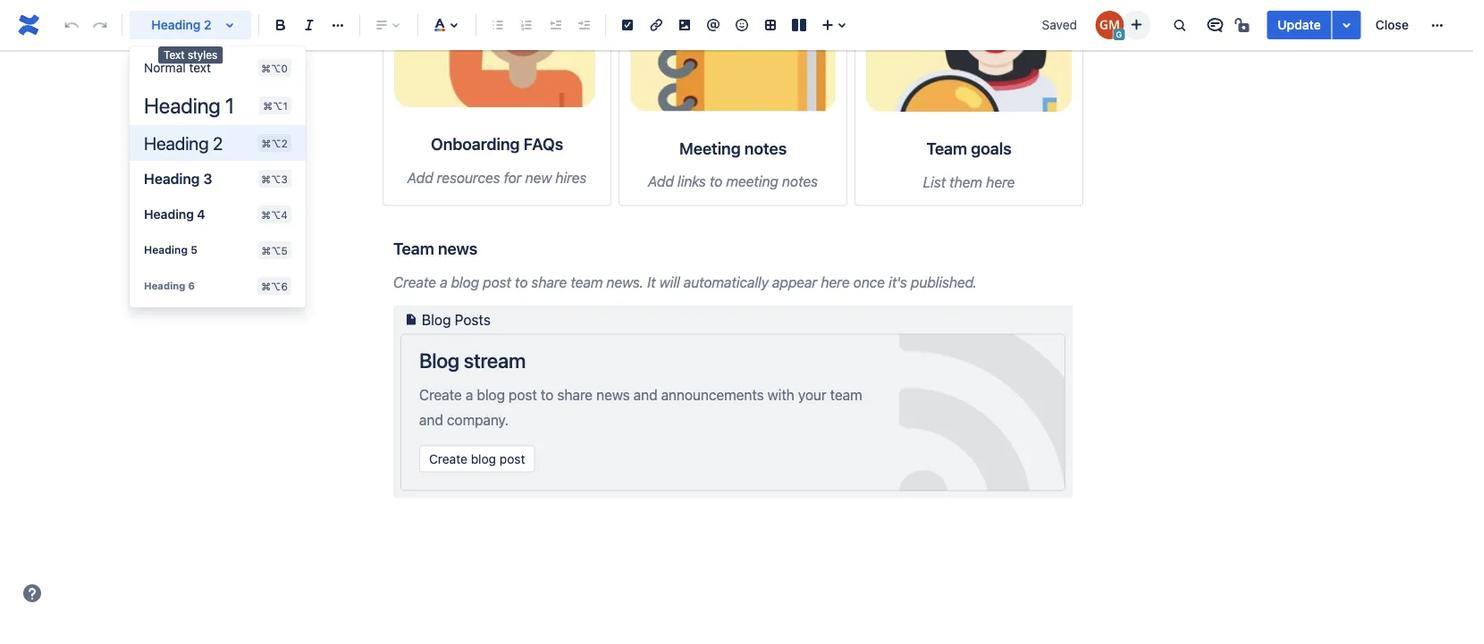 Task type: locate. For each thing, give the bounding box(es) containing it.
post inside create a blog post to share news and announcements with your team and company.
[[509, 387, 537, 404]]

text
[[189, 60, 211, 75]]

0 vertical spatial 2
[[204, 17, 212, 32]]

0 vertical spatial share
[[531, 273, 567, 290]]

team goals
[[926, 139, 1012, 158]]

1 horizontal spatial team
[[830, 387, 862, 404]]

0 vertical spatial here
[[986, 173, 1015, 190]]

share
[[531, 273, 567, 290], [557, 387, 593, 404]]

1 horizontal spatial team
[[926, 139, 967, 158]]

heading left 6
[[144, 280, 185, 291]]

comment icon image
[[1204, 14, 1226, 36]]

2 vertical spatial blog
[[471, 451, 496, 466]]

heading 2
[[151, 17, 212, 32], [144, 132, 223, 153]]

0 vertical spatial team
[[926, 139, 967, 158]]

create a blog post to share team news. it will automatically appear here once it's published.
[[393, 273, 977, 290]]

2 vertical spatial post
[[500, 451, 525, 466]]

add for meeting notes
[[648, 173, 674, 190]]

a down "team news"
[[440, 273, 447, 290]]

and
[[633, 387, 657, 404], [419, 411, 443, 428]]

confluence image
[[14, 11, 43, 39], [14, 11, 43, 39]]

0 vertical spatial heading 2
[[151, 17, 212, 32]]

blog down "blog posts"
[[419, 348, 459, 372]]

heading for ⌘⌥5
[[144, 244, 188, 256]]

2
[[204, 17, 212, 32], [213, 132, 223, 153]]

2 up 'styles'
[[204, 17, 212, 32]]

1 vertical spatial post
[[509, 387, 537, 404]]

4
[[197, 207, 205, 222]]

post down "stream"
[[509, 387, 537, 404]]

1 horizontal spatial here
[[986, 173, 1015, 190]]

mention image
[[703, 14, 724, 36]]

2 down heading 1
[[213, 132, 223, 153]]

here
[[986, 173, 1015, 190], [821, 273, 850, 290]]

team up 'list'
[[926, 139, 967, 158]]

create blog post button
[[419, 446, 535, 472]]

team left news.
[[571, 273, 603, 290]]

find and replace image
[[1169, 14, 1190, 36]]

blog inside create a blog post to share news and announcements with your team and company.
[[477, 387, 505, 404]]

add image, video, or file image
[[674, 14, 695, 36]]

here down goals
[[986, 173, 1015, 190]]

1
[[225, 93, 234, 118]]

blog left posts
[[422, 311, 451, 328]]

update
[[1278, 17, 1321, 32]]

heading left 5
[[144, 244, 188, 256]]

appear
[[772, 273, 817, 290]]

0 vertical spatial blog
[[422, 311, 451, 328]]

⌘⌥4
[[261, 208, 288, 221]]

1 vertical spatial team
[[393, 239, 434, 258]]

text styles tooltip
[[158, 46, 223, 64]]

posts
[[455, 311, 491, 328]]

add links to meeting notes
[[648, 173, 818, 190]]

a for create a blog post to share news and announcements with your team and company.
[[466, 387, 473, 404]]

1 vertical spatial news
[[596, 387, 630, 404]]

create inside button
[[429, 451, 467, 466]]

a up company.
[[466, 387, 473, 404]]

news.
[[607, 273, 644, 290]]

create up blog posts image
[[393, 273, 436, 290]]

action item image
[[617, 14, 638, 36]]

1 horizontal spatial add
[[648, 173, 674, 190]]

notes right meeting
[[782, 173, 818, 190]]

heading 1 group
[[130, 50, 306, 304]]

notes
[[744, 139, 787, 158], [782, 173, 818, 190]]

0 vertical spatial and
[[633, 387, 657, 404]]

0 horizontal spatial news
[[438, 239, 477, 258]]

heading left 4 on the left
[[144, 207, 194, 222]]

redo ⌘⇧z image
[[89, 14, 111, 36]]

a inside create a blog post to share news and announcements with your team and company.
[[466, 387, 473, 404]]

automatically
[[684, 273, 769, 290]]

1 horizontal spatial and
[[633, 387, 657, 404]]

heading for ⌘⌥4
[[144, 207, 194, 222]]

1 horizontal spatial 2
[[213, 132, 223, 153]]

notes up meeting
[[744, 139, 787, 158]]

post inside button
[[500, 451, 525, 466]]

bullet list ⌘⇧8 image
[[487, 14, 509, 36]]

create inside create a blog post to share news and announcements with your team and company.
[[419, 387, 462, 404]]

0 horizontal spatial to
[[515, 273, 528, 290]]

add
[[407, 169, 433, 186], [648, 173, 674, 190]]

1 vertical spatial create
[[419, 387, 462, 404]]

blog
[[451, 273, 479, 290], [477, 387, 505, 404], [471, 451, 496, 466]]

team right your
[[830, 387, 862, 404]]

list them here
[[923, 173, 1015, 190]]

normal text
[[144, 60, 211, 75]]

team news
[[393, 239, 477, 258]]

1 vertical spatial to
[[515, 273, 528, 290]]

⌘⌥3
[[261, 173, 288, 185]]

1 vertical spatial here
[[821, 273, 850, 290]]

numbered list ⌘⇧7 image
[[516, 14, 537, 36]]

heading 2 up text
[[151, 17, 212, 32]]

heading
[[151, 17, 201, 32], [144, 93, 220, 118], [144, 132, 209, 153], [144, 170, 200, 187], [144, 207, 194, 222], [144, 244, 188, 256], [144, 280, 185, 291]]

meeting notes
[[679, 139, 787, 158]]

new
[[525, 169, 552, 186]]

share for team
[[531, 273, 567, 290]]

0 vertical spatial a
[[440, 273, 447, 290]]

1 horizontal spatial news
[[596, 387, 630, 404]]

share inside create a blog post to share news and announcements with your team and company.
[[557, 387, 593, 404]]

1 vertical spatial 2
[[213, 132, 223, 153]]

close button
[[1365, 11, 1420, 39]]

heading up heading 3
[[144, 132, 209, 153]]

blog up posts
[[451, 273, 479, 290]]

0 horizontal spatial 2
[[204, 17, 212, 32]]

link image
[[645, 14, 667, 36]]

and left company.
[[419, 411, 443, 428]]

0 horizontal spatial team
[[393, 239, 434, 258]]

blog down company.
[[471, 451, 496, 466]]

0 horizontal spatial here
[[821, 273, 850, 290]]

will
[[659, 273, 680, 290]]

team for team news
[[393, 239, 434, 258]]

blog for blog stream
[[419, 348, 459, 372]]

company.
[[447, 411, 509, 428]]

published.
[[911, 273, 977, 290]]

heading for ⌘⌥1
[[144, 93, 220, 118]]

post for team
[[483, 273, 511, 290]]

1 vertical spatial blog
[[419, 348, 459, 372]]

0 vertical spatial notes
[[744, 139, 787, 158]]

0 vertical spatial to
[[710, 173, 723, 190]]

giulia masi image
[[1095, 11, 1124, 39]]

2 vertical spatial to
[[541, 387, 554, 404]]

to for and
[[541, 387, 554, 404]]

a
[[440, 273, 447, 290], [466, 387, 473, 404]]

0 vertical spatial blog
[[451, 273, 479, 290]]

styles
[[188, 49, 218, 61]]

heading 2 up heading 3
[[144, 132, 223, 153]]

post
[[483, 273, 511, 290], [509, 387, 537, 404], [500, 451, 525, 466]]

create
[[393, 273, 436, 290], [419, 387, 462, 404], [429, 451, 467, 466]]

emoji image
[[731, 14, 753, 36]]

1 vertical spatial share
[[557, 387, 593, 404]]

share for news
[[557, 387, 593, 404]]

create a blog post to share news and announcements with your team and company.
[[419, 387, 862, 428]]

to
[[710, 173, 723, 190], [515, 273, 528, 290], [541, 387, 554, 404]]

links
[[678, 173, 706, 190]]

team up blog posts image
[[393, 239, 434, 258]]

onboarding
[[431, 135, 520, 154]]

heading left "3"
[[144, 170, 200, 187]]

team
[[571, 273, 603, 290], [830, 387, 862, 404]]

create up company.
[[419, 387, 462, 404]]

add left resources
[[407, 169, 433, 186]]

team
[[926, 139, 967, 158], [393, 239, 434, 258]]

blog
[[422, 311, 451, 328], [419, 348, 459, 372]]

0 vertical spatial create
[[393, 273, 436, 290]]

to inside create a blog post to share news and announcements with your team and company.
[[541, 387, 554, 404]]

post down company.
[[500, 451, 525, 466]]

1 vertical spatial notes
[[782, 173, 818, 190]]

with
[[768, 387, 794, 404]]

blog up company.
[[477, 387, 505, 404]]

heading 2 inside "heading 1" group
[[144, 132, 223, 153]]

0 vertical spatial team
[[571, 273, 603, 290]]

announcements
[[661, 387, 764, 404]]

⌘⌥0
[[261, 62, 288, 74]]

news
[[438, 239, 477, 258], [596, 387, 630, 404]]

italic ⌘i image
[[299, 14, 320, 36]]

0 horizontal spatial and
[[419, 411, 443, 428]]

to for news.
[[515, 273, 528, 290]]

1 vertical spatial blog
[[477, 387, 505, 404]]

here left once
[[821, 273, 850, 290]]

create down company.
[[429, 451, 467, 466]]

and left announcements
[[633, 387, 657, 404]]

add left links
[[648, 173, 674, 190]]

0 horizontal spatial a
[[440, 273, 447, 290]]

layouts image
[[788, 14, 810, 36]]

5
[[191, 244, 198, 256]]

1 horizontal spatial a
[[466, 387, 473, 404]]

onboarding faqs
[[431, 135, 563, 154]]

adjust update settings image
[[1336, 14, 1358, 36]]

heading down normal text
[[144, 93, 220, 118]]

heading 2 inside dropdown button
[[151, 17, 212, 32]]

meeting
[[726, 173, 778, 190]]

3
[[203, 170, 212, 187]]

0 horizontal spatial add
[[407, 169, 433, 186]]

2 vertical spatial create
[[429, 451, 467, 466]]

close
[[1375, 17, 1409, 32]]

heading 5
[[144, 244, 198, 256]]

1 horizontal spatial to
[[541, 387, 554, 404]]

⌘⌥1
[[263, 99, 288, 112]]

heading for ⌘⌥6
[[144, 280, 185, 291]]

1 vertical spatial team
[[830, 387, 862, 404]]

stream
[[464, 348, 526, 372]]

0 vertical spatial post
[[483, 273, 511, 290]]

1 vertical spatial heading 2
[[144, 132, 223, 153]]

more image
[[1427, 14, 1448, 36]]

1 vertical spatial a
[[466, 387, 473, 404]]

heading up text
[[151, 17, 201, 32]]

news inside create a blog post to share news and announcements with your team and company.
[[596, 387, 630, 404]]

post up posts
[[483, 273, 511, 290]]



Task type: describe. For each thing, give the bounding box(es) containing it.
2 horizontal spatial to
[[710, 173, 723, 190]]

once
[[853, 273, 885, 290]]

heading 4
[[144, 207, 205, 222]]

blog stream
[[419, 348, 526, 372]]

2 inside dropdown button
[[204, 17, 212, 32]]

bold ⌘b image
[[270, 14, 291, 36]]

resources
[[437, 169, 500, 186]]

⌘⌥6
[[261, 280, 288, 292]]

heading 3
[[144, 170, 212, 187]]

invite to edit image
[[1126, 14, 1147, 35]]

text
[[164, 49, 185, 61]]

blog inside button
[[471, 451, 496, 466]]

update button
[[1267, 11, 1332, 39]]

meeting
[[679, 139, 741, 158]]

it
[[647, 273, 656, 290]]

blog for blog posts
[[422, 311, 451, 328]]

⌘⌥2
[[262, 137, 288, 149]]

6
[[188, 280, 195, 291]]

0 vertical spatial news
[[438, 239, 477, 258]]

team inside create a blog post to share news and announcements with your team and company.
[[830, 387, 862, 404]]

faqs
[[524, 135, 563, 154]]

team for team goals
[[926, 139, 967, 158]]

heading inside dropdown button
[[151, 17, 201, 32]]

a for create a blog post to share team news. it will automatically appear here once it's published.
[[440, 273, 447, 290]]

Main content area, start typing to enter text. text field
[[383, 0, 1083, 604]]

outdent ⇧tab image
[[544, 14, 566, 36]]

add for onboarding faqs
[[407, 169, 433, 186]]

list
[[923, 173, 946, 190]]

blog posts
[[422, 311, 491, 328]]

heading 1
[[144, 93, 234, 118]]

heading 2 button
[[130, 5, 251, 45]]

indent tab image
[[573, 14, 594, 36]]

create for create a blog post to share team news. it will automatically appear here once it's published.
[[393, 273, 436, 290]]

blog for create a blog post to share team news. it will automatically appear here once it's published.
[[451, 273, 479, 290]]

heading for ⌘⌥2
[[144, 132, 209, 153]]

post for news
[[509, 387, 537, 404]]

it's
[[889, 273, 907, 290]]

more formatting image
[[327, 14, 349, 36]]

blog posts image
[[400, 309, 422, 330]]

blog for create a blog post to share news and announcements with your team and company.
[[477, 387, 505, 404]]

text styles
[[164, 49, 218, 61]]

heading for ⌘⌥3
[[144, 170, 200, 187]]

undo ⌘z image
[[61, 14, 82, 36]]

⌘⌥5
[[261, 244, 288, 257]]

hires
[[555, 169, 587, 186]]

for
[[504, 169, 522, 186]]

your
[[798, 387, 826, 404]]

table image
[[760, 14, 781, 36]]

them
[[950, 173, 982, 190]]

create for create a blog post to share news and announcements with your team and company.
[[419, 387, 462, 404]]

goals
[[971, 139, 1012, 158]]

saved
[[1042, 17, 1077, 32]]

1 vertical spatial and
[[419, 411, 443, 428]]

create for create blog post
[[429, 451, 467, 466]]

normal
[[144, 60, 186, 75]]

no restrictions image
[[1233, 14, 1254, 36]]

0 horizontal spatial team
[[571, 273, 603, 290]]

create blog post
[[429, 451, 525, 466]]

2 inside "heading 1" group
[[213, 132, 223, 153]]

heading 6
[[144, 280, 195, 291]]

help image
[[21, 583, 43, 604]]

add resources for new hires
[[407, 169, 587, 186]]



Task type: vqa. For each thing, say whether or not it's contained in the screenshot.


